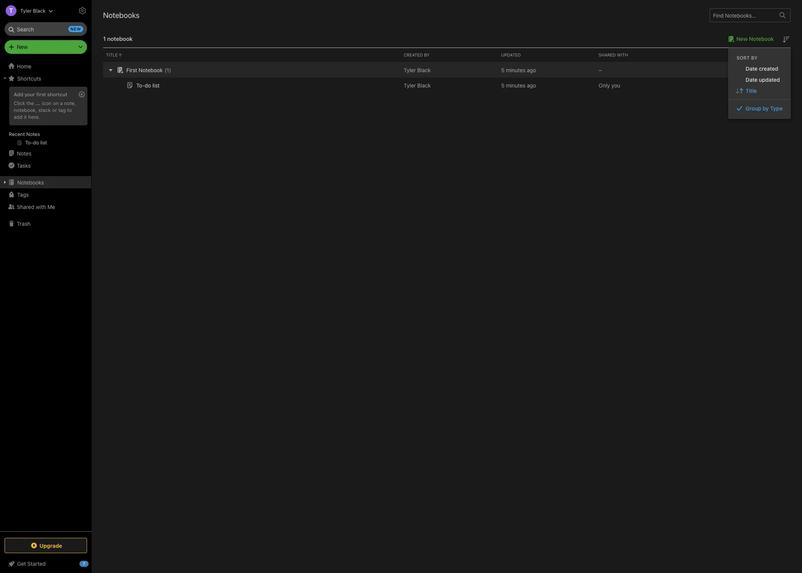 Task type: vqa. For each thing, say whether or not it's contained in the screenshot.
Only you
yes



Task type: locate. For each thing, give the bounding box(es) containing it.
1 vertical spatial 5 minutes ago
[[502, 82, 537, 88]]

new inside popup button
[[17, 44, 28, 50]]

1 vertical spatial notebook
[[139, 67, 163, 73]]

shared with me link
[[0, 201, 91, 213]]

2 date from the top
[[746, 76, 758, 83]]

date inside "date created" link
[[746, 65, 758, 72]]

1 vertical spatial date
[[746, 76, 758, 83]]

title
[[106, 52, 118, 57]]

shared
[[599, 52, 616, 57]]

minutes
[[506, 67, 526, 73], [506, 82, 526, 88]]

add
[[14, 114, 23, 120]]

by right sort
[[752, 55, 758, 61]]

new for new
[[17, 44, 28, 50]]

5 inside "first notebook" row
[[502, 67, 505, 73]]

0 vertical spatial black
[[33, 7, 46, 14]]

tyler
[[20, 7, 32, 14], [404, 67, 416, 73], [404, 82, 416, 88]]

new
[[737, 36, 748, 42], [17, 44, 28, 50]]

title
[[746, 87, 757, 94]]

date
[[746, 65, 758, 72], [746, 76, 758, 83]]

row group
[[103, 62, 791, 93]]

0 vertical spatial notebook
[[750, 36, 774, 42]]

5 inside to-do list "row"
[[502, 82, 505, 88]]

note,
[[64, 100, 76, 106]]

date for date updated
[[746, 76, 758, 83]]

first
[[126, 67, 137, 73]]

tyler black inside to-do list "row"
[[404, 82, 431, 88]]

notebooks up notebook
[[103, 11, 140, 19]]

notebook,
[[14, 107, 37, 113]]

trash link
[[0, 217, 91, 230]]

tree containing home
[[0, 60, 92, 531]]

2 5 minutes ago from the top
[[502, 82, 537, 88]]

type
[[771, 105, 783, 112]]

0 vertical spatial 5
[[502, 67, 505, 73]]

ago inside "first notebook" row
[[527, 67, 537, 73]]

0 vertical spatial 5 minutes ago
[[502, 67, 537, 73]]

1 horizontal spatial notebook
[[750, 36, 774, 42]]

notebook
[[750, 36, 774, 42], [139, 67, 163, 73]]

tyler black inside "first notebook" row
[[404, 67, 431, 73]]

1 vertical spatial by
[[763, 105, 769, 112]]

0 vertical spatial ago
[[527, 67, 537, 73]]

0 vertical spatial tyler
[[20, 7, 32, 14]]

1 vertical spatial new
[[17, 44, 28, 50]]

date down sort by
[[746, 65, 758, 72]]

2 minutes from the top
[[506, 82, 526, 88]]

2 vertical spatial black
[[418, 82, 431, 88]]

black down "first notebook" row
[[418, 82, 431, 88]]

0 horizontal spatial notebook
[[139, 67, 163, 73]]

black inside "first notebook" row
[[418, 67, 431, 73]]

1 vertical spatial 5
[[502, 82, 505, 88]]

icon on a note, notebook, stack or tag to add it here.
[[14, 100, 76, 120]]

tyler inside account field
[[20, 7, 32, 14]]

tyler for –
[[404, 67, 416, 73]]

new notebook
[[737, 36, 774, 42]]

new
[[71, 26, 81, 31]]

notes right recent
[[26, 131, 40, 137]]

tree
[[0, 60, 92, 531]]

0 vertical spatial notebooks
[[103, 11, 140, 19]]

0 horizontal spatial by
[[752, 55, 758, 61]]

tyler inside "first notebook" row
[[404, 67, 416, 73]]

click the ...
[[14, 100, 40, 106]]

0 vertical spatial new
[[737, 36, 748, 42]]

tyler black for –
[[404, 67, 431, 73]]

expand notebooks image
[[2, 179, 8, 185]]

1 minutes from the top
[[506, 67, 526, 73]]

sort options image
[[782, 35, 791, 44]]

created
[[404, 52, 423, 57]]

black up search text field
[[33, 7, 46, 14]]

a
[[60, 100, 63, 106]]

notebook left (
[[139, 67, 163, 73]]

add your first shortcut
[[14, 91, 67, 97]]

tags
[[17, 191, 29, 198]]

1 horizontal spatial 1
[[167, 67, 169, 73]]

5 for –
[[502, 67, 505, 73]]

here.
[[28, 114, 40, 120]]

Search text field
[[10, 22, 82, 36]]

1 5 minutes ago from the top
[[502, 67, 537, 73]]

black down by
[[418, 67, 431, 73]]

1 horizontal spatial by
[[763, 105, 769, 112]]

Account field
[[0, 3, 53, 18]]

notebook for first
[[139, 67, 163, 73]]

1 vertical spatial minutes
[[506, 82, 526, 88]]

by inside 'group by type' link
[[763, 105, 769, 112]]

1 vertical spatial black
[[418, 67, 431, 73]]

2 vertical spatial tyler black
[[404, 82, 431, 88]]

1 horizontal spatial notebooks
[[103, 11, 140, 19]]

new inside button
[[737, 36, 748, 42]]

row group inside the notebooks element
[[103, 62, 791, 93]]

list
[[153, 82, 160, 88]]

new notebook button
[[726, 34, 774, 44]]

shared
[[17, 203, 34, 210]]

1 horizontal spatial new
[[737, 36, 748, 42]]

row group containing first notebook
[[103, 62, 791, 93]]

1 5 from the top
[[502, 67, 505, 73]]

date created link
[[729, 63, 791, 74]]

created by button
[[401, 48, 499, 62]]

group by type
[[746, 105, 783, 112]]

ago
[[527, 67, 537, 73], [527, 82, 537, 88]]

notes
[[26, 131, 40, 137], [17, 150, 31, 156]]

1 vertical spatial notes
[[17, 150, 31, 156]]

tag
[[58, 107, 66, 113]]

updated
[[502, 52, 521, 57]]

5 minutes ago inside "first notebook" row
[[502, 67, 537, 73]]

1 ago from the top
[[527, 67, 537, 73]]

notebooks inside notebooks link
[[17, 179, 44, 185]]

group
[[0, 84, 91, 150]]

notebooks link
[[0, 176, 91, 188]]

by left type
[[763, 105, 769, 112]]

notebooks element
[[92, 0, 803, 573]]

to-
[[136, 82, 145, 88]]

notebook inside "first notebook" row
[[139, 67, 163, 73]]

notebooks inside the notebooks element
[[103, 11, 140, 19]]

1 date from the top
[[746, 65, 758, 72]]

first notebook row
[[103, 62, 791, 78]]

2 ago from the top
[[527, 82, 537, 88]]

1 vertical spatial tyler
[[404, 67, 416, 73]]

notebook inside new notebook button
[[750, 36, 774, 42]]

0 horizontal spatial 1
[[103, 35, 106, 42]]

minutes inside "first notebook" row
[[506, 67, 526, 73]]

shared with me
[[17, 203, 55, 210]]

tyler inside to-do list "row"
[[404, 82, 416, 88]]

date inside date updated link
[[746, 76, 758, 83]]

0 horizontal spatial new
[[17, 44, 28, 50]]

date for date created
[[746, 65, 758, 72]]

date created
[[746, 65, 779, 72]]

0 horizontal spatial notebooks
[[17, 179, 44, 185]]

1 vertical spatial ago
[[527, 82, 537, 88]]

tyler black
[[20, 7, 46, 14], [404, 67, 431, 73], [404, 82, 431, 88]]

upgrade button
[[5, 538, 87, 553]]

black
[[33, 7, 46, 14], [418, 67, 431, 73], [418, 82, 431, 88]]

add
[[14, 91, 23, 97]]

notebook up sort by
[[750, 36, 774, 42]]

created
[[759, 65, 779, 72]]

5
[[502, 67, 505, 73], [502, 82, 505, 88]]

to-do list
[[136, 82, 160, 88]]

0 vertical spatial by
[[752, 55, 758, 61]]

get
[[17, 560, 26, 567]]

new up home
[[17, 44, 28, 50]]

0 vertical spatial notes
[[26, 131, 40, 137]]

by
[[752, 55, 758, 61], [763, 105, 769, 112]]

5 minutes ago
[[502, 67, 537, 73], [502, 82, 537, 88]]

0 vertical spatial tyler black
[[20, 7, 46, 14]]

new up sort
[[737, 36, 748, 42]]

home
[[17, 63, 31, 69]]

group containing add your first shortcut
[[0, 84, 91, 150]]

5 for only you
[[502, 82, 505, 88]]

minutes inside to-do list "row"
[[506, 82, 526, 88]]

to-do list button
[[125, 81, 160, 90]]

you
[[612, 82, 621, 88]]

7
[[83, 561, 85, 566]]

2 vertical spatial tyler
[[404, 82, 416, 88]]

black inside to-do list "row"
[[418, 82, 431, 88]]

ago inside to-do list "row"
[[527, 82, 537, 88]]

new search field
[[10, 22, 83, 36]]

ago for –
[[527, 67, 537, 73]]

date up title
[[746, 76, 758, 83]]

2 5 from the top
[[502, 82, 505, 88]]

1 vertical spatial 1
[[167, 67, 169, 73]]

notes up tasks
[[17, 150, 31, 156]]

notebooks up tags
[[17, 179, 44, 185]]

(
[[165, 67, 167, 73]]

1 vertical spatial notebooks
[[17, 179, 44, 185]]

5 minutes ago inside to-do list "row"
[[502, 82, 537, 88]]

created by
[[404, 52, 430, 57]]

me
[[47, 203, 55, 210]]

with
[[36, 203, 46, 210]]

1 vertical spatial tyler black
[[404, 67, 431, 73]]

Sort field
[[782, 34, 791, 44]]

–
[[599, 67, 602, 73]]

5 minutes ago for –
[[502, 67, 537, 73]]

0 vertical spatial minutes
[[506, 67, 526, 73]]

minutes for –
[[506, 67, 526, 73]]

0 vertical spatial date
[[746, 65, 758, 72]]



Task type: describe. For each thing, give the bounding box(es) containing it.
click to collapse image
[[89, 559, 95, 568]]

Find Notebooks… text field
[[711, 9, 776, 22]]

black for –
[[418, 67, 431, 73]]

updated button
[[499, 48, 596, 62]]

ago for only you
[[527, 82, 537, 88]]

tasks button
[[0, 159, 91, 172]]

notebook
[[107, 35, 133, 42]]

only you
[[599, 82, 621, 88]]

sort by
[[737, 55, 758, 61]]

recent
[[9, 131, 25, 137]]

to-do list row
[[103, 78, 791, 93]]

tyler black for only you
[[404, 82, 431, 88]]

icon
[[42, 100, 52, 106]]

1 notebook
[[103, 35, 133, 42]]

new for new notebook
[[737, 36, 748, 42]]

shortcuts
[[17, 75, 41, 82]]

dropdown list menu
[[729, 63, 791, 114]]

your
[[25, 91, 35, 97]]

black for only you
[[418, 82, 431, 88]]

updated
[[759, 76, 780, 83]]

get started
[[17, 560, 46, 567]]

1 inside "first notebook" row
[[167, 67, 169, 73]]

recent notes
[[9, 131, 40, 137]]

date updated
[[746, 76, 780, 83]]

5 minutes ago for only you
[[502, 82, 537, 88]]

shortcut
[[47, 91, 67, 97]]

only
[[599, 82, 610, 88]]

started
[[27, 560, 46, 567]]

title link
[[729, 85, 791, 96]]

it
[[24, 114, 27, 120]]

trash
[[17, 220, 30, 227]]

shared with button
[[596, 48, 694, 62]]

new button
[[5, 40, 87, 54]]

first notebook ( 1 )
[[126, 67, 171, 73]]

notebook for new
[[750, 36, 774, 42]]

group by type link
[[729, 103, 791, 114]]

notes link
[[0, 147, 91, 159]]

tags button
[[0, 188, 91, 201]]

group
[[746, 105, 762, 112]]

or
[[52, 107, 57, 113]]

minutes for only you
[[506, 82, 526, 88]]

title button
[[103, 48, 401, 62]]

by for sort
[[752, 55, 758, 61]]

with
[[617, 52, 628, 57]]

)
[[169, 67, 171, 73]]

sort
[[737, 55, 750, 61]]

notes inside notes link
[[17, 150, 31, 156]]

shortcuts button
[[0, 72, 91, 84]]

home link
[[0, 60, 92, 72]]

to
[[67, 107, 72, 113]]

Help and Learning task checklist field
[[0, 558, 92, 570]]

do
[[145, 82, 151, 88]]

click
[[14, 100, 25, 106]]

0 vertical spatial 1
[[103, 35, 106, 42]]

notes inside group
[[26, 131, 40, 137]]

...
[[35, 100, 40, 106]]

by for group
[[763, 105, 769, 112]]

stack
[[38, 107, 51, 113]]

to-do list 1 element
[[136, 82, 160, 88]]

upgrade
[[39, 542, 62, 549]]

shared with
[[599, 52, 628, 57]]

tasks
[[17, 162, 31, 169]]

date updated link
[[729, 74, 791, 85]]

the
[[26, 100, 34, 106]]

first
[[36, 91, 46, 97]]

arrow image
[[106, 65, 115, 74]]

on
[[53, 100, 59, 106]]

by
[[424, 52, 430, 57]]

settings image
[[78, 6, 87, 15]]

tyler for only you
[[404, 82, 416, 88]]

tyler black inside account field
[[20, 7, 46, 14]]

black inside account field
[[33, 7, 46, 14]]



